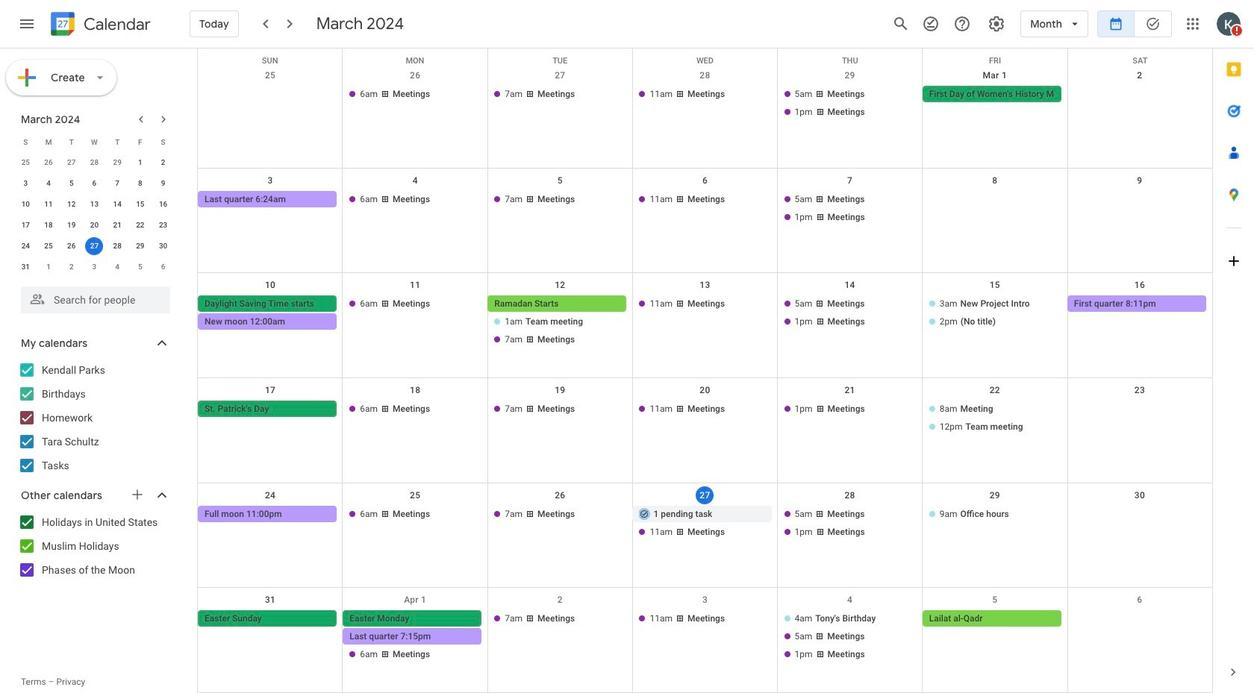 Task type: vqa. For each thing, say whether or not it's contained in the screenshot.
18 element
yes



Task type: describe. For each thing, give the bounding box(es) containing it.
february 29 element
[[108, 154, 126, 172]]

april 5 element
[[131, 258, 149, 276]]

28 element
[[108, 237, 126, 255]]

24 element
[[17, 237, 35, 255]]

april 3 element
[[85, 258, 103, 276]]

9 element
[[154, 175, 172, 193]]

2 element
[[154, 154, 172, 172]]

main drawer image
[[18, 15, 36, 33]]

21 element
[[108, 217, 126, 234]]

26 element
[[63, 237, 80, 255]]

23 element
[[154, 217, 172, 234]]

27, today element
[[85, 237, 103, 255]]

march 2024 grid
[[14, 131, 175, 278]]

february 26 element
[[40, 154, 58, 172]]

3 element
[[17, 175, 35, 193]]

my calendars list
[[3, 358, 185, 478]]

april 6 element
[[154, 258, 172, 276]]

1 element
[[131, 154, 149, 172]]

february 27 element
[[63, 154, 80, 172]]

heading inside calendar element
[[81, 15, 151, 33]]

5 element
[[63, 175, 80, 193]]

8 element
[[131, 175, 149, 193]]

31 element
[[17, 258, 35, 276]]

25 element
[[40, 237, 58, 255]]

15 element
[[131, 196, 149, 214]]

14 element
[[108, 196, 126, 214]]

7 element
[[108, 175, 126, 193]]

april 4 element
[[108, 258, 126, 276]]

12 element
[[63, 196, 80, 214]]

11 element
[[40, 196, 58, 214]]

other calendars list
[[3, 511, 185, 582]]



Task type: locate. For each thing, give the bounding box(es) containing it.
cell inside march 2024 grid
[[83, 236, 106, 257]]

add other calendars image
[[130, 488, 145, 503]]

grid
[[197, 49, 1213, 694]]

april 2 element
[[63, 258, 80, 276]]

19 element
[[63, 217, 80, 234]]

22 element
[[131, 217, 149, 234]]

16 element
[[154, 196, 172, 214]]

None search field
[[0, 281, 185, 314]]

row group
[[14, 152, 175, 278]]

20 element
[[85, 217, 103, 234]]

18 element
[[40, 217, 58, 234]]

10 element
[[17, 196, 35, 214]]

heading
[[81, 15, 151, 33]]

calendar element
[[48, 9, 151, 42]]

4 element
[[40, 175, 58, 193]]

Search for people text field
[[30, 287, 161, 314]]

13 element
[[85, 196, 103, 214]]

february 28 element
[[85, 154, 103, 172]]

row
[[198, 49, 1213, 66], [198, 63, 1213, 169], [14, 131, 175, 152], [14, 152, 175, 173], [198, 169, 1213, 274], [14, 173, 175, 194], [14, 194, 175, 215], [14, 215, 175, 236], [14, 236, 175, 257], [14, 257, 175, 278], [198, 274, 1213, 379], [198, 379, 1213, 484], [198, 484, 1213, 589], [198, 589, 1213, 694]]

settings menu image
[[988, 15, 1006, 33]]

6 element
[[85, 175, 103, 193]]

april 1 element
[[40, 258, 58, 276]]

tab list
[[1213, 49, 1255, 652]]

17 element
[[17, 217, 35, 234]]

february 25 element
[[17, 154, 35, 172]]

29 element
[[131, 237, 149, 255]]

30 element
[[154, 237, 172, 255]]

cell
[[198, 86, 343, 122], [778, 86, 923, 122], [778, 191, 923, 227], [923, 191, 1068, 227], [83, 236, 106, 257], [198, 296, 343, 350], [488, 296, 633, 350], [778, 296, 923, 350], [923, 296, 1068, 350], [923, 401, 1068, 437], [633, 506, 778, 542], [778, 506, 923, 542], [343, 611, 488, 665], [778, 611, 923, 665]]



